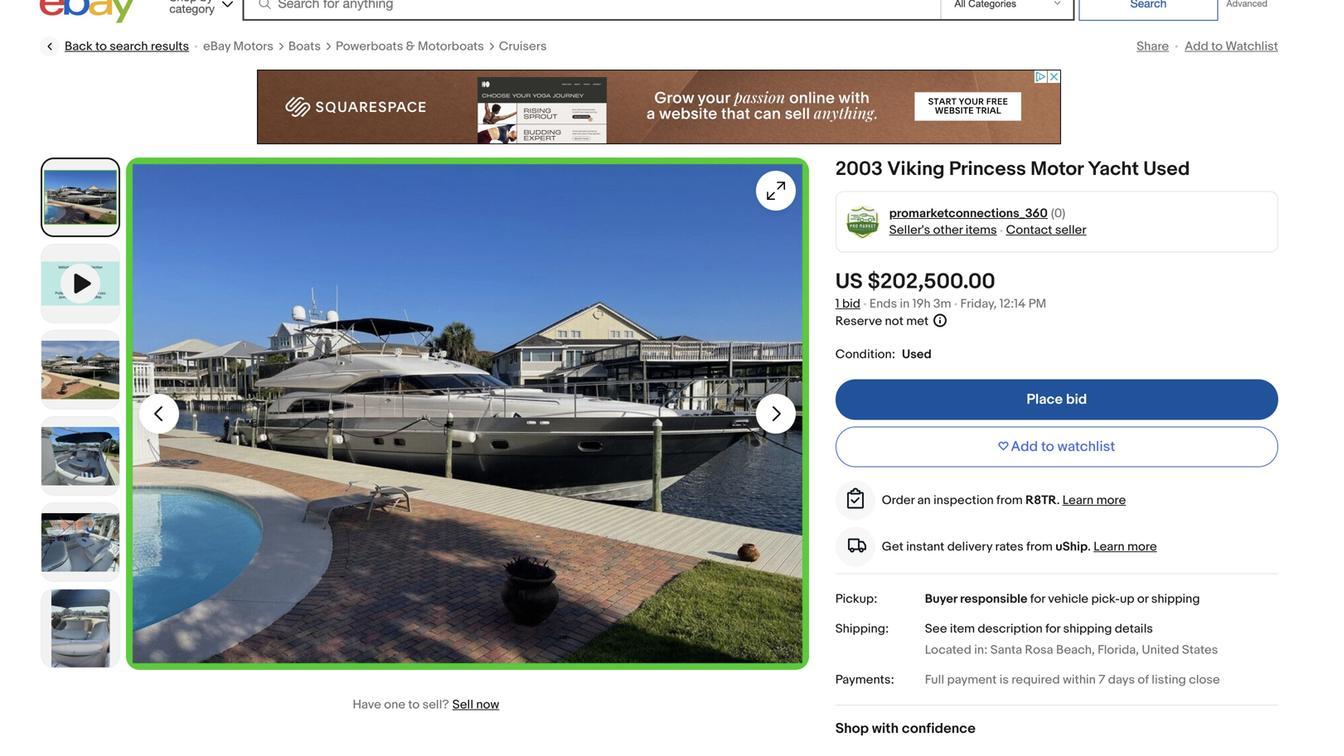 Task type: locate. For each thing, give the bounding box(es) containing it.
promarketconnections_360
[[890, 206, 1048, 221]]

in
[[900, 296, 910, 311]]

for up rosa
[[1046, 622, 1061, 637]]

1 vertical spatial shipping
[[1064, 622, 1112, 637]]

seller's
[[890, 223, 931, 238]]

1 vertical spatial add
[[1011, 438, 1038, 456]]

an
[[918, 493, 931, 508]]

bid for 1 bid
[[842, 296, 861, 311]]

video 1 of 1 image
[[41, 245, 119, 323]]

$202,500.00
[[868, 269, 996, 295]]

1 vertical spatial shop
[[836, 720, 869, 738]]

search
[[110, 39, 148, 54]]

share
[[1137, 39, 1169, 54]]

add right share
[[1185, 39, 1209, 54]]

0 horizontal spatial bid
[[842, 296, 861, 311]]

1 vertical spatial from
[[1027, 539, 1053, 554]]

used down met
[[902, 347, 932, 362]]

shop with confidence
[[836, 720, 976, 738]]

shop left by
[[169, 0, 197, 4]]

learn right the uship on the bottom of page
[[1094, 539, 1125, 554]]

0 vertical spatial add
[[1185, 39, 1209, 54]]

bid for place bid
[[1066, 391, 1087, 408]]

santa
[[991, 643, 1023, 658]]

reserve
[[836, 314, 882, 329]]

boats
[[288, 39, 321, 54]]

contact seller link
[[1006, 223, 1087, 238]]

None submit
[[1079, 0, 1219, 21]]

7
[[1099, 673, 1106, 688]]

sell
[[453, 697, 474, 712]]

0 vertical spatial used
[[1144, 158, 1190, 181]]

responsible
[[960, 592, 1028, 607]]

Search for anything text field
[[245, 0, 937, 19]]

1
[[836, 296, 840, 311]]

sell?
[[423, 697, 449, 712]]

details
[[1115, 622, 1153, 637]]

ends
[[870, 296, 897, 311]]

more up or
[[1128, 539, 1157, 554]]

0 horizontal spatial shop
[[169, 0, 197, 4]]

0 horizontal spatial from
[[997, 493, 1023, 508]]

shop inside shop by category
[[169, 0, 197, 4]]

0 vertical spatial bid
[[842, 296, 861, 311]]

to right the one
[[408, 697, 420, 712]]

now
[[476, 697, 499, 712]]

category
[[169, 2, 215, 15]]

seller's other items
[[890, 223, 997, 238]]

for left vehicle
[[1031, 592, 1046, 607]]

bid
[[842, 296, 861, 311], [1066, 391, 1087, 408]]

0 horizontal spatial more
[[1097, 493, 1126, 508]]

shipping up beach,
[[1064, 622, 1112, 637]]

1 horizontal spatial shop
[[836, 720, 869, 738]]

full payment is required within 7 days of listing close
[[925, 673, 1220, 688]]

princess
[[949, 158, 1027, 181]]

advertisement region
[[257, 70, 1061, 144]]

friday, 12:14 pm
[[961, 296, 1047, 311]]

1 vertical spatial .
[[1088, 539, 1091, 554]]

from right rates
[[1027, 539, 1053, 554]]

picture 4 of 12 image
[[41, 503, 119, 581]]

learn more link
[[1063, 493, 1126, 508]]

0 horizontal spatial shipping
[[1064, 622, 1112, 637]]

states
[[1182, 643, 1218, 658]]

1 vertical spatial used
[[902, 347, 932, 362]]

days
[[1109, 673, 1135, 688]]

.
[[1057, 493, 1060, 508], [1088, 539, 1091, 554]]

required
[[1012, 673, 1060, 688]]

shipping
[[1152, 592, 1200, 607], [1064, 622, 1112, 637]]

boats link
[[288, 38, 321, 55]]

to left watchlist in the right bottom of the page
[[1042, 438, 1055, 456]]

instant
[[907, 539, 945, 554]]

listing
[[1152, 673, 1187, 688]]

more up the learn more button
[[1097, 493, 1126, 508]]

1 vertical spatial more
[[1128, 539, 1157, 554]]

add to watchlist button
[[836, 427, 1279, 467]]

2003 viking princess motor yacht used
[[836, 158, 1190, 181]]

0 vertical spatial learn
[[1063, 493, 1094, 508]]

0 vertical spatial shop
[[169, 0, 197, 4]]

with
[[872, 720, 899, 738]]

powerboats & motorboats link
[[336, 38, 484, 55]]

bid right place
[[1066, 391, 1087, 408]]

picture 1 of 12 image
[[42, 159, 119, 236]]

have
[[353, 697, 381, 712]]

0 horizontal spatial for
[[1031, 592, 1046, 607]]

shipping:
[[836, 622, 889, 637]]

1 horizontal spatial for
[[1046, 622, 1061, 637]]

contact seller
[[1006, 223, 1087, 238]]

confidence
[[902, 720, 976, 738]]

ebay motors
[[203, 39, 274, 54]]

0 horizontal spatial .
[[1057, 493, 1060, 508]]

learn
[[1063, 493, 1094, 508], [1094, 539, 1125, 554]]

1 horizontal spatial shipping
[[1152, 592, 1200, 607]]

bid right the '1'
[[842, 296, 861, 311]]

to right back
[[95, 39, 107, 54]]

shipping right or
[[1152, 592, 1200, 607]]

1 horizontal spatial add
[[1185, 39, 1209, 54]]

share button
[[1137, 39, 1169, 54]]

add for add to watchlist
[[1011, 438, 1038, 456]]

uship
[[1056, 539, 1088, 554]]

from left r8tr
[[997, 493, 1023, 508]]

shop left with
[[836, 720, 869, 738]]

1 horizontal spatial bid
[[1066, 391, 1087, 408]]

used right yacht
[[1144, 158, 1190, 181]]

0 vertical spatial for
[[1031, 592, 1046, 607]]

0 horizontal spatial used
[[902, 347, 932, 362]]

shop for shop by category
[[169, 0, 197, 4]]

2003 viking princess motor yacht used - picture 1 of 12 image
[[126, 158, 809, 670]]

from
[[997, 493, 1023, 508], [1027, 539, 1053, 554]]

add inside add to watchlist button
[[1011, 438, 1038, 456]]

for
[[1031, 592, 1046, 607], [1046, 622, 1061, 637]]

0 vertical spatial shipping
[[1152, 592, 1200, 607]]

12:14
[[1000, 296, 1026, 311]]

pm
[[1029, 296, 1047, 311]]

1 horizontal spatial .
[[1088, 539, 1091, 554]]

buyer responsible for vehicle pick-up or shipping
[[925, 592, 1200, 607]]

to left watchlist
[[1212, 39, 1223, 54]]

promarketconnections_360 link
[[890, 205, 1048, 222]]

3m
[[934, 296, 952, 311]]

1 horizontal spatial from
[[1027, 539, 1053, 554]]

to
[[95, 39, 107, 54], [1212, 39, 1223, 54], [1042, 438, 1055, 456], [408, 697, 420, 712]]

promarketconnections_360 image
[[846, 205, 880, 239]]

to for search
[[95, 39, 107, 54]]

add down place
[[1011, 438, 1038, 456]]

1 vertical spatial bid
[[1066, 391, 1087, 408]]

1 horizontal spatial more
[[1128, 539, 1157, 554]]

. left learn more link
[[1057, 493, 1060, 508]]

get instant delivery rates from uship . learn more
[[882, 539, 1157, 554]]

1 horizontal spatial used
[[1144, 158, 1190, 181]]

to inside button
[[1042, 438, 1055, 456]]

cruisers
[[499, 39, 547, 54]]

. left the learn more button
[[1088, 539, 1091, 554]]

19h
[[913, 296, 931, 311]]

order an inspection from r8tr . learn more
[[882, 493, 1126, 508]]

bid inside button
[[1066, 391, 1087, 408]]

0 horizontal spatial add
[[1011, 438, 1038, 456]]

promarketconnections_360 (0)
[[890, 206, 1066, 221]]

in:
[[975, 643, 988, 658]]

learn right r8tr
[[1063, 493, 1094, 508]]

seller's other items link
[[890, 223, 997, 238]]

1 vertical spatial for
[[1046, 622, 1061, 637]]

to for watchlist
[[1212, 39, 1223, 54]]



Task type: describe. For each thing, give the bounding box(es) containing it.
motor
[[1031, 158, 1084, 181]]

sell now link
[[453, 697, 499, 712]]

is
[[1000, 673, 1009, 688]]

have one to sell? sell now
[[353, 697, 499, 712]]

add to watchlist link
[[1185, 39, 1279, 54]]

close
[[1189, 673, 1220, 688]]

of
[[1138, 673, 1149, 688]]

full
[[925, 673, 945, 688]]

ebay motors link
[[203, 38, 274, 55]]

add to watchlist
[[1011, 438, 1116, 456]]

condition: used
[[836, 347, 932, 362]]

other
[[933, 223, 963, 238]]

back to search results link
[[40, 36, 189, 56]]

inspection
[[934, 493, 994, 508]]

0 vertical spatial from
[[997, 493, 1023, 508]]

ebay
[[203, 39, 231, 54]]

&
[[406, 39, 415, 54]]

or
[[1138, 592, 1149, 607]]

pickup:
[[836, 592, 878, 607]]

by
[[200, 0, 213, 4]]

within
[[1063, 673, 1096, 688]]

back
[[65, 39, 93, 54]]

1 bid link
[[836, 296, 861, 311]]

not
[[885, 314, 904, 329]]

shipping inside see item description for shipping details located in: santa rosa beach, florida, united states
[[1064, 622, 1112, 637]]

viking
[[888, 158, 945, 181]]

picture 3 of 12 image
[[41, 417, 119, 495]]

see
[[925, 622, 947, 637]]

shop by category button
[[162, 0, 237, 19]]

used inside condition: used
[[902, 347, 932, 362]]

get
[[882, 539, 904, 554]]

place bid button
[[836, 379, 1279, 420]]

rosa
[[1025, 643, 1054, 658]]

item
[[950, 622, 975, 637]]

for inside see item description for shipping details located in: santa rosa beach, florida, united states
[[1046, 622, 1061, 637]]

add for add to watchlist
[[1185, 39, 1209, 54]]

friday,
[[961, 296, 997, 311]]

see item description for shipping details located in: santa rosa beach, florida, united states
[[925, 622, 1218, 658]]

motors
[[233, 39, 274, 54]]

yacht
[[1088, 158, 1139, 181]]

items
[[966, 223, 997, 238]]

learn more button
[[1094, 539, 1157, 554]]

to for watchlist
[[1042, 438, 1055, 456]]

powerboats & motorboats
[[336, 39, 484, 54]]

condition:
[[836, 347, 896, 362]]

reserve not met
[[836, 314, 929, 329]]

order
[[882, 493, 915, 508]]

payment
[[947, 673, 997, 688]]

met
[[907, 314, 929, 329]]

shop for shop with confidence
[[836, 720, 869, 738]]

picture 2 of 12 image
[[41, 331, 119, 409]]

0 vertical spatial more
[[1097, 493, 1126, 508]]

located
[[925, 643, 972, 658]]

contact
[[1006, 223, 1053, 238]]

0 vertical spatial .
[[1057, 493, 1060, 508]]

one
[[384, 697, 406, 712]]

watchlist
[[1058, 438, 1116, 456]]

2003
[[836, 158, 883, 181]]

place bid
[[1027, 391, 1087, 408]]

r8tr
[[1026, 493, 1057, 508]]

(0)
[[1051, 206, 1066, 221]]

1 vertical spatial learn
[[1094, 539, 1125, 554]]

pick-
[[1092, 592, 1120, 607]]

us $202,500.00
[[836, 269, 996, 295]]

rates
[[996, 539, 1024, 554]]

vehicle
[[1048, 592, 1089, 607]]

back to search results
[[65, 39, 189, 54]]

motorboats
[[418, 39, 484, 54]]

up
[[1120, 592, 1135, 607]]

watchlist
[[1226, 39, 1279, 54]]

seller
[[1056, 223, 1087, 238]]

beach,
[[1056, 643, 1095, 658]]

ends in 19h 3m
[[870, 296, 952, 311]]

us
[[836, 269, 863, 295]]

1 bid
[[836, 296, 861, 311]]

results
[[151, 39, 189, 54]]

picture 5 of 12 image
[[41, 590, 119, 668]]

united
[[1142, 643, 1180, 658]]



Task type: vqa. For each thing, say whether or not it's contained in the screenshot.
YOUR
no



